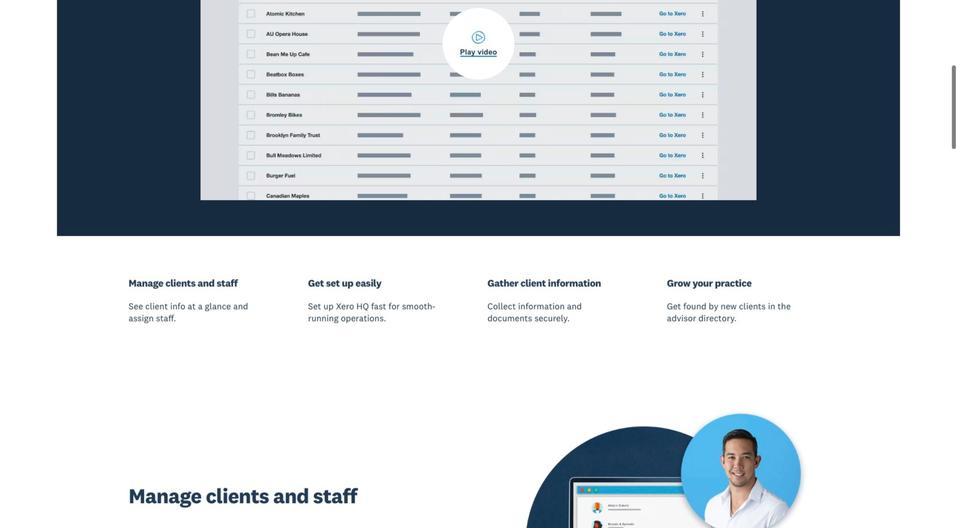 Task type: locate. For each thing, give the bounding box(es) containing it.
a list of all an accounting practice's clients displays on a laptop. image
[[488, 403, 828, 529]]



Task type: vqa. For each thing, say whether or not it's contained in the screenshot.
A list of all an accounting practice's clients displays on a laptop. "image"
yes



